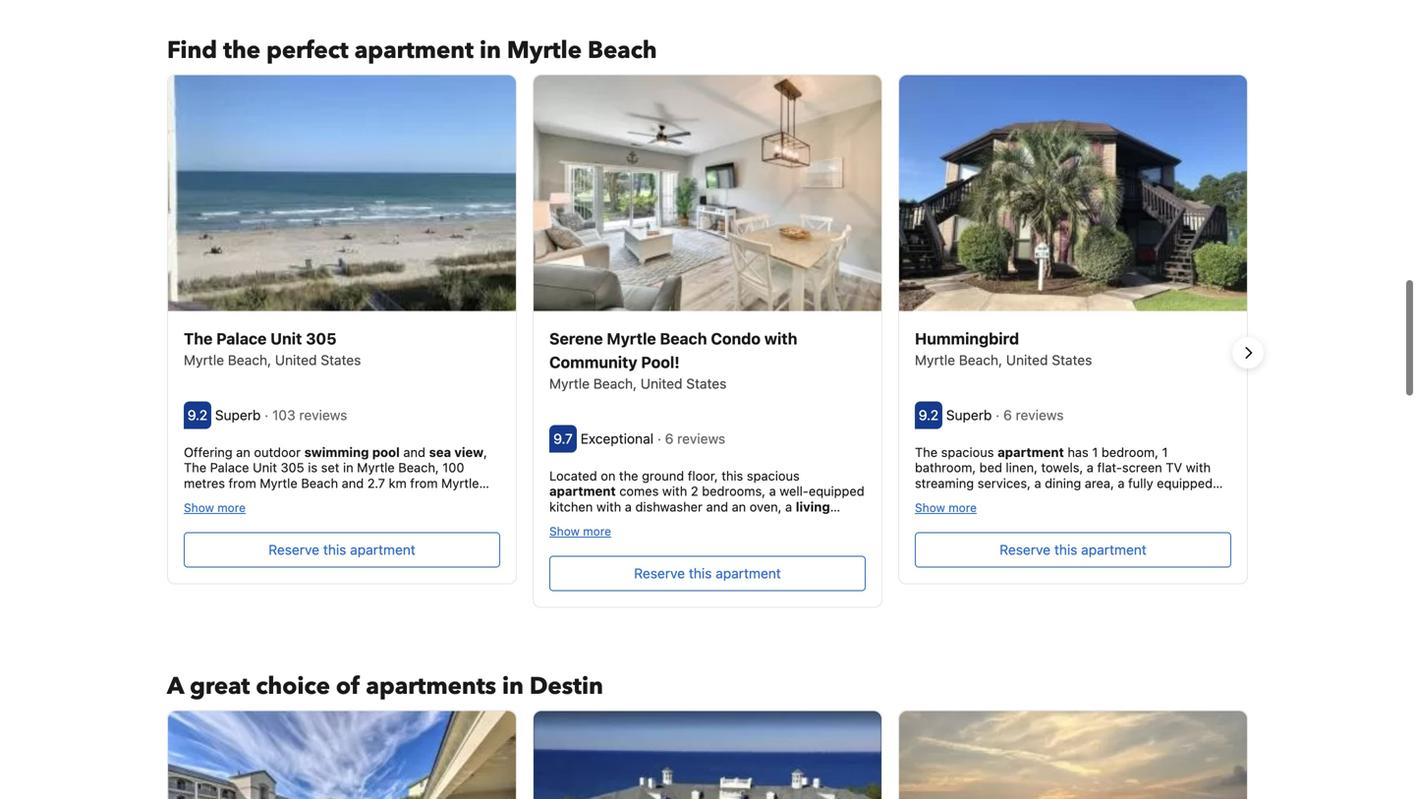 Task type: vqa. For each thing, say whether or not it's contained in the screenshot.
Very
no



Task type: describe. For each thing, give the bounding box(es) containing it.
enjoy
[[940, 506, 972, 521]]

this inside located on the ground floor, this spacious apartment
[[722, 469, 744, 483]]

pool
[[372, 445, 400, 460]]

rated exceptional element
[[581, 431, 658, 447]]

from 103 reviews element
[[265, 407, 351, 423]]

. for for
[[707, 530, 710, 545]]

a inside . for added privacy, the accommodation features a private entrance.
[[701, 545, 708, 560]]

show more for hummingbird
[[915, 501, 977, 515]]

unit inside the palace unit 305 myrtle beach, united states
[[271, 329, 302, 348]]

has 1 bedroom, 1 bathroom, bed linen, towels, a flat-screen tv with streaming services, a dining area, a fully equipped kitchen, and a terrace with
[[915, 445, 1213, 506]]

linen
[[813, 515, 841, 529]]

with inside serene myrtle beach condo with community pool! myrtle beach, united states
[[765, 329, 798, 348]]

oven,
[[750, 499, 782, 514]]

this for serene myrtle beach condo with community pool!
[[689, 565, 712, 581]]

this
[[293, 491, 319, 506]]

the down overlooking
[[965, 537, 984, 552]]

outdoor inside the palace unit 305 section
[[254, 445, 301, 460]]

perfect
[[267, 34, 349, 67]]

towels
[[717, 515, 758, 529]]

show more button for hummingbird
[[915, 500, 977, 515]]

condo
[[711, 329, 761, 348]]

dining inside . guests can enjoy a meal on an outdoor dining area while overlooking the inner courtyard views. for added privacy, the accommodation features a private entrance.
[[1105, 506, 1141, 521]]

. for guests
[[1161, 491, 1165, 506]]

myrtle inside hummingbird myrtle beach, united states
[[915, 352, 956, 368]]

private inside . guests can enjoy a meal on an outdoor dining area while overlooking the inner courtyard views. for added privacy, the accommodation features a private entrance.
[[1149, 537, 1190, 552]]

has inside , free private parking and free wifi. the aparthotel has a
[[308, 522, 329, 536]]

100
[[443, 460, 465, 475]]

screen inside has 1 bedroom, 1 bathroom, bed linen, towels, a flat-screen tv with streaming services, a dining area, a fully equipped kitchen, and a terrace with
[[1123, 460, 1163, 475]]

show for serene myrtle beach condo with community pool!
[[550, 524, 580, 538]]

towels,
[[1042, 460, 1084, 475]]

access
[[184, 506, 225, 521]]

offers
[[445, 491, 480, 506]]

scored 9.2 element for palace
[[184, 402, 211, 429]]

living room
[[550, 499, 831, 529]]

the inside , and a flat-screen tv. towels and bed linen are featured in the
[[617, 530, 636, 545]]

flat- inside has 1 bedroom, 1 bathroom, bed linen, towels, a flat-screen tv with streaming services, a dining area, a fully equipped kitchen, and a terrace with
[[1098, 460, 1123, 475]]

apartments
[[366, 670, 497, 703]]

offering an outdoor swimming pool and sea view
[[184, 445, 484, 460]]

metres
[[184, 476, 225, 490]]

, for serene myrtle beach condo with community pool!
[[583, 515, 586, 529]]

and a
[[415, 522, 455, 536]]

show more button for the palace unit 305
[[184, 500, 246, 515]]

serene myrtle beach condo with community pool! image
[[534, 75, 882, 311]]

exceptional
[[581, 431, 654, 447]]

accommodation inside . guests can enjoy a meal on an outdoor dining area while overlooking the inner courtyard views. for added privacy, the accommodation features a private entrance.
[[988, 537, 1083, 552]]

hummingbird
[[915, 329, 1020, 348]]

9.2 for myrtle
[[919, 407, 939, 423]]

hummingbird image
[[900, 75, 1248, 311]]

boardwalk.
[[224, 491, 290, 506]]

community
[[550, 353, 638, 372]]

next image
[[1237, 341, 1261, 365]]

find
[[167, 34, 217, 67]]

the inside , the palace unit 305 is set in myrtle beach, 100 metres from myrtle beach and 2.7 km from myrtle beach boardwalk. this beachfront property offers access to a
[[184, 460, 207, 475]]

1 1 from the left
[[1093, 445, 1099, 460]]

dishwasher
[[636, 499, 703, 514]]

serene myrtle beach condo with community pool! link
[[550, 327, 866, 374]]

103
[[272, 407, 296, 423]]

and inside , free private parking and free wifi. the aparthotel has a
[[432, 506, 454, 521]]

, the palace unit 305 is set in myrtle beach, 100 metres from myrtle beach and 2.7 km from myrtle beach boardwalk. this beachfront property offers access to a
[[184, 445, 488, 521]]

9.7
[[554, 431, 573, 447]]

serene myrtle beach condo with community pool! section
[[533, 74, 883, 608]]

in inside , and a flat-screen tv. towels and bed linen are featured in the
[[603, 530, 614, 545]]

, free private parking and free wifi. the aparthotel has a
[[184, 506, 481, 536]]

tv.
[[695, 515, 714, 529]]

living
[[796, 499, 831, 514]]

united inside the palace unit 305 myrtle beach, united states
[[275, 352, 317, 368]]

tv
[[1166, 460, 1183, 475]]

views.
[[1105, 522, 1142, 536]]

area
[[1145, 506, 1170, 521]]

states inside hummingbird myrtle beach, united states
[[1052, 352, 1093, 368]]

set
[[321, 460, 340, 475]]

and left sea
[[404, 445, 426, 460]]

bedroom,
[[1102, 445, 1159, 460]]

, for the palace unit 305
[[484, 445, 488, 460]]

rated superb element for myrtle
[[947, 407, 996, 423]]

show for hummingbird
[[915, 501, 946, 515]]

comes with 2 bedrooms, a well-equipped kitchen with a dishwasher and an oven, a
[[550, 484, 865, 514]]

reserve this apartment for 305
[[269, 542, 416, 558]]

reviews for 305
[[299, 407, 347, 423]]

spacious inside located on the ground floor, this spacious apartment
[[747, 469, 800, 483]]

reviews for condo
[[678, 431, 726, 447]]

well-
[[780, 484, 809, 499]]

dining inside has 1 bedroom, 1 bathroom, bed linen, towels, a flat-screen tv with streaming services, a dining area, a fully equipped kitchen, and a terrace with
[[1045, 476, 1082, 490]]

sea
[[429, 445, 451, 460]]

palace inside , the palace unit 305 is set in myrtle beach, 100 metres from myrtle beach and 2.7 km from myrtle beach boardwalk. this beachfront property offers access to a
[[210, 460, 249, 475]]

floor,
[[688, 469, 718, 483]]

and inside has 1 bedroom, 1 bathroom, bed linen, towels, a flat-screen tv with streaming services, a dining area, a fully equipped kitchen, and a terrace with
[[966, 491, 988, 506]]

2.7
[[367, 476, 385, 490]]

reserve for beach
[[634, 565, 685, 581]]

an inside . guests can enjoy a meal on an outdoor dining area while overlooking the inner courtyard views. for added privacy, the accommodation features a private entrance.
[[1036, 506, 1051, 521]]

bedrooms,
[[702, 484, 766, 499]]

great
[[190, 670, 250, 703]]

choice
[[256, 670, 330, 703]]

ground
[[642, 469, 685, 483]]

show more for serene myrtle beach condo with community pool!
[[550, 524, 612, 538]]

show for the palace unit 305
[[184, 501, 214, 515]]

located
[[550, 469, 598, 483]]

a great choice of apartments in destin
[[167, 670, 604, 703]]

to
[[229, 506, 241, 521]]

has inside has 1 bedroom, 1 bathroom, bed linen, towels, a flat-screen tv with streaming services, a dining area, a fully equipped kitchen, and a terrace with
[[1068, 445, 1089, 460]]

more for hummingbird
[[949, 501, 977, 515]]

united inside hummingbird myrtle beach, united states
[[1007, 352, 1049, 368]]

myrtle inside the palace unit 305 myrtle beach, united states
[[184, 352, 224, 368]]

located on the ground floor, this spacious apartment
[[550, 469, 800, 499]]

reserve this apartment for condo
[[634, 565, 782, 581]]

private inside , free private parking and free wifi. the aparthotel has a
[[339, 506, 380, 521]]

kitchen,
[[915, 491, 963, 506]]

and down oven,
[[761, 515, 783, 529]]

apartment inside located on the ground floor, this spacious apartment
[[550, 484, 616, 499]]

features inside . for added privacy, the accommodation features a private entrance.
[[649, 545, 697, 560]]

a
[[167, 670, 184, 703]]

for inside . for added privacy, the accommodation features a private entrance.
[[714, 530, 733, 545]]

, and a flat-screen tv. towels and bed linen are featured in the
[[550, 515, 864, 545]]

serene
[[550, 329, 603, 348]]

while
[[1174, 506, 1205, 521]]

property types region
[[151, 74, 1264, 632]]

room
[[550, 515, 583, 529]]

an inside the palace unit 305 section
[[236, 445, 251, 460]]

305 inside , the palace unit 305 is set in myrtle beach, 100 metres from myrtle beach and 2.7 km from myrtle beach boardwalk. this beachfront property offers access to a
[[281, 460, 304, 475]]

added inside . guests can enjoy a meal on an outdoor dining area while overlooking the inner courtyard views. for added privacy, the accommodation features a private entrance.
[[1169, 522, 1206, 536]]

featured
[[550, 530, 600, 545]]

bed inside , and a flat-screen tv. towels and bed linen are featured in the
[[787, 515, 810, 529]]

on inside located on the ground floor, this spacious apartment
[[601, 469, 616, 483]]

the right find
[[223, 34, 261, 67]]

2
[[691, 484, 699, 499]]

comes
[[620, 484, 659, 499]]

and up featured
[[590, 515, 612, 529]]

features inside . guests can enjoy a meal on an outdoor dining area while overlooking the inner courtyard views. for added privacy, the accommodation features a private entrance.
[[1087, 537, 1135, 552]]

privacy, inside . guests can enjoy a meal on an outdoor dining area while overlooking the inner courtyard views. for added privacy, the accommodation features a private entrance.
[[915, 537, 961, 552]]

6 for beach
[[665, 431, 674, 447]]

. guests can enjoy a meal on an outdoor dining area while overlooking the inner courtyard views. for added privacy, the accommodation features a private entrance.
[[915, 491, 1210, 567]]

overlooking
[[915, 522, 984, 536]]

on inside . guests can enjoy a meal on an outdoor dining area while overlooking the inner courtyard views. for added privacy, the accommodation features a private entrance.
[[1018, 506, 1033, 521]]

find the perfect apartment in myrtle beach
[[167, 34, 657, 67]]

states inside serene myrtle beach condo with community pool! myrtle beach, united states
[[687, 376, 727, 392]]

reserve this apartment link for 305
[[184, 532, 500, 568]]

bed inside has 1 bedroom, 1 bathroom, bed linen, towels, a flat-screen tv with streaming services, a dining area, a fully equipped kitchen, and a terrace with
[[980, 460, 1003, 475]]

privacy, inside . for added privacy, the accommodation features a private entrance.
[[778, 530, 824, 545]]

the down meal at bottom right
[[988, 522, 1007, 536]]

this for hummingbird
[[1055, 542, 1078, 558]]

bathroom,
[[915, 460, 977, 475]]

reserve this apartment link for united
[[915, 532, 1232, 568]]

guests
[[1168, 491, 1210, 506]]



Task type: locate. For each thing, give the bounding box(es) containing it.
parking
[[384, 506, 428, 521]]

this down , free private parking and free wifi. the aparthotel has a
[[323, 542, 347, 558]]

more
[[218, 501, 246, 515], [949, 501, 977, 515], [583, 524, 612, 538]]

1 up tv
[[1163, 445, 1169, 460]]

flat- inside , and a flat-screen tv. towels and bed linen are featured in the
[[626, 515, 651, 529]]

accommodation down featured
[[550, 545, 645, 560]]

beach inside serene myrtle beach condo with community pool! myrtle beach, united states
[[660, 329, 708, 348]]

beach, inside , the palace unit 305 is set in myrtle beach, 100 metres from myrtle beach and 2.7 km from myrtle beach boardwalk. this beachfront property offers access to a
[[398, 460, 439, 475]]

free down this
[[312, 506, 336, 521]]

bed
[[980, 460, 1003, 475], [787, 515, 810, 529]]

free down 'offers'
[[457, 506, 481, 521]]

equipped inside comes with 2 bedrooms, a well-equipped kitchen with a dishwasher and an oven, a
[[809, 484, 865, 499]]

added down towels at right
[[737, 530, 774, 545]]

bed down living
[[787, 515, 810, 529]]

apartment inside the palace unit 305 section
[[350, 542, 416, 558]]

. down tv.
[[707, 530, 710, 545]]

superb
[[215, 407, 261, 423], [947, 407, 993, 423]]

from up boardwalk.
[[229, 476, 256, 490]]

1 vertical spatial palace
[[210, 460, 249, 475]]

1 horizontal spatial .
[[1161, 491, 1165, 506]]

superb inside the palace unit 305 section
[[215, 407, 261, 423]]

pool!
[[642, 353, 680, 372]]

9.2 superb 6 reviews
[[919, 407, 1068, 423]]

reserve this apartment down . for added privacy, the accommodation features a private entrance.
[[634, 565, 782, 581]]

scored 9.2 element inside "hummingbird" section
[[915, 402, 943, 429]]

beach, up km
[[398, 460, 439, 475]]

superb up the spacious apartment
[[947, 407, 993, 423]]

with down towels,
[[1049, 491, 1074, 506]]

an inside comes with 2 bedrooms, a well-equipped kitchen with a dishwasher and an oven, a
[[732, 499, 747, 514]]

9.2
[[188, 407, 208, 423], [919, 407, 939, 423]]

privacy, down overlooking
[[915, 537, 961, 552]]

the inside the palace unit 305 myrtle beach, united states
[[184, 329, 213, 348]]

2 horizontal spatial private
[[1149, 537, 1190, 552]]

dining down towels,
[[1045, 476, 1082, 490]]

0 horizontal spatial 9.2
[[188, 407, 208, 423]]

and down parking
[[419, 522, 441, 536]]

1 horizontal spatial ,
[[484, 445, 488, 460]]

6 for beach,
[[1004, 407, 1013, 423]]

2 superb from the left
[[947, 407, 993, 423]]

can
[[915, 506, 937, 521]]

show inside the palace unit 305 section
[[184, 501, 214, 515]]

1 rated superb element from the left
[[215, 407, 265, 423]]

reviews inside "hummingbird" section
[[1016, 407, 1064, 423]]

and up "beachfront"
[[342, 476, 364, 490]]

the palace unit 305 image
[[168, 75, 516, 311]]

added inside . for added privacy, the accommodation features a private entrance.
[[737, 530, 774, 545]]

the down linen
[[827, 530, 847, 545]]

property
[[391, 491, 442, 506]]

this inside the palace unit 305 section
[[323, 542, 347, 558]]

entrance. inside . guests can enjoy a meal on an outdoor dining area while overlooking the inner courtyard views. for added privacy, the accommodation features a private entrance.
[[915, 552, 972, 567]]

0 horizontal spatial united
[[275, 352, 317, 368]]

show more inside the palace unit 305 section
[[184, 501, 246, 515]]

states down serene myrtle beach condo with community pool! link
[[687, 376, 727, 392]]

1 horizontal spatial more
[[583, 524, 612, 538]]

0 horizontal spatial from 6 reviews element
[[658, 431, 730, 447]]

1 horizontal spatial features
[[1087, 537, 1135, 552]]

the inside "hummingbird" section
[[915, 445, 938, 460]]

1 vertical spatial on
[[1018, 506, 1033, 521]]

destin
[[530, 670, 604, 703]]

1 horizontal spatial 6
[[1004, 407, 1013, 423]]

spacious
[[942, 445, 995, 460], [747, 469, 800, 483]]

equipped up living
[[809, 484, 865, 499]]

1 horizontal spatial show
[[550, 524, 580, 538]]

rated superb element left 103
[[215, 407, 265, 423]]

0 vertical spatial has
[[1068, 445, 1089, 460]]

and
[[404, 445, 426, 460], [342, 476, 364, 490], [966, 491, 988, 506], [706, 499, 729, 514], [432, 506, 454, 521], [590, 515, 612, 529], [761, 515, 783, 529], [419, 522, 441, 536]]

reserve for unit
[[269, 542, 320, 558]]

0 horizontal spatial outdoor
[[254, 445, 301, 460]]

1 horizontal spatial flat-
[[1098, 460, 1123, 475]]

reserve this apartment inside "hummingbird" section
[[1000, 542, 1147, 558]]

1 vertical spatial outdoor
[[1054, 506, 1101, 521]]

palace inside the palace unit 305 myrtle beach, united states
[[216, 329, 267, 348]]

from 6 reviews element up linen, at the right bottom of page
[[996, 407, 1068, 423]]

1 horizontal spatial reserve this apartment link
[[550, 556, 866, 591]]

1 horizontal spatial scored 9.2 element
[[915, 402, 943, 429]]

1 horizontal spatial from
[[410, 476, 438, 490]]

0 vertical spatial on
[[601, 469, 616, 483]]

reserve for beach,
[[1000, 542, 1051, 558]]

0 horizontal spatial scored 9.2 element
[[184, 402, 211, 429]]

spacious inside "hummingbird" section
[[942, 445, 995, 460]]

more inside the palace unit 305 section
[[218, 501, 246, 515]]

rated superb element for palace
[[215, 407, 265, 423]]

entrance. inside . for added privacy, the accommodation features a private entrance.
[[756, 545, 812, 560]]

unit up boardwalk.
[[253, 460, 277, 475]]

free
[[312, 506, 336, 521], [457, 506, 481, 521]]

1 vertical spatial dining
[[1105, 506, 1141, 521]]

and up and a
[[432, 506, 454, 521]]

1 horizontal spatial show more
[[550, 524, 612, 538]]

swimming
[[304, 445, 369, 460]]

accommodation down inner
[[988, 537, 1083, 552]]

0 vertical spatial screen
[[1123, 460, 1163, 475]]

outdoor inside . guests can enjoy a meal on an outdoor dining area while overlooking the inner courtyard views. for added privacy, the accommodation features a private entrance.
[[1054, 506, 1101, 521]]

from
[[229, 476, 256, 490], [410, 476, 438, 490]]

. for added privacy, the accommodation features a private entrance.
[[550, 530, 847, 560]]

flat- up area,
[[1098, 460, 1123, 475]]

beach, inside the palace unit 305 myrtle beach, united states
[[228, 352, 271, 368]]

the inside located on the ground floor, this spacious apartment
[[619, 469, 639, 483]]

reviews up linen, at the right bottom of page
[[1016, 407, 1064, 423]]

show more inside the serene myrtle beach condo with community pool! section
[[550, 524, 612, 538]]

entrance. down oven,
[[756, 545, 812, 560]]

show more for the palace unit 305
[[184, 501, 246, 515]]

9.2 for palace
[[188, 407, 208, 423]]

with right condo
[[765, 329, 798, 348]]

meal
[[986, 506, 1015, 521]]

states
[[321, 352, 361, 368], [1052, 352, 1093, 368], [687, 376, 727, 392]]

flat- down comes
[[626, 515, 651, 529]]

for
[[1146, 522, 1165, 536], [714, 530, 733, 545]]

2 horizontal spatial reserve
[[1000, 542, 1051, 558]]

the spacious apartment
[[915, 445, 1065, 460]]

of
[[336, 670, 360, 703]]

scored 9.2 element
[[184, 402, 211, 429], [915, 402, 943, 429]]

states down the palace unit 305 link
[[321, 352, 361, 368]]

1 horizontal spatial united
[[641, 376, 683, 392]]

hummingbird link
[[915, 327, 1232, 351]]

reserve down . for added privacy, the accommodation features a private entrance.
[[634, 565, 685, 581]]

states inside the palace unit 305 myrtle beach, united states
[[321, 352, 361, 368]]

0 vertical spatial flat-
[[1098, 460, 1123, 475]]

an right offering
[[236, 445, 251, 460]]

0 vertical spatial 305
[[306, 329, 337, 348]]

2 horizontal spatial show more button
[[915, 500, 977, 515]]

unit up 103
[[271, 329, 302, 348]]

1 from from the left
[[229, 476, 256, 490]]

and up tv.
[[706, 499, 729, 514]]

states down 'hummingbird' link
[[1052, 352, 1093, 368]]

0 horizontal spatial private
[[339, 506, 380, 521]]

1 9.2 from the left
[[188, 407, 208, 423]]

1 horizontal spatial free
[[457, 506, 481, 521]]

, down this
[[305, 506, 309, 521]]

1 horizontal spatial has
[[1068, 445, 1089, 460]]

km
[[389, 476, 407, 490]]

305 up from 103 reviews element
[[306, 329, 337, 348]]

the
[[223, 34, 261, 67], [619, 469, 639, 483], [988, 522, 1007, 536], [617, 530, 636, 545], [827, 530, 847, 545], [965, 537, 984, 552]]

1 horizontal spatial 9.2
[[919, 407, 939, 423]]

beach, up 9.2 superb 103 reviews
[[228, 352, 271, 368]]

the palace unit 305 section
[[167, 74, 517, 584]]

has up towels,
[[1068, 445, 1089, 460]]

reserve this apartment link
[[184, 532, 500, 568], [915, 532, 1232, 568], [550, 556, 866, 591]]

for down the area
[[1146, 522, 1165, 536]]

0 horizontal spatial dining
[[1045, 476, 1082, 490]]

united down the palace unit 305 link
[[275, 352, 317, 368]]

0 horizontal spatial screen
[[651, 515, 691, 529]]

0 vertical spatial spacious
[[942, 445, 995, 460]]

and inside comes with 2 bedrooms, a well-equipped kitchen with a dishwasher and an oven, a
[[706, 499, 729, 514]]

for inside . guests can enjoy a meal on an outdoor dining area while overlooking the inner courtyard views. for added privacy, the accommodation features a private entrance.
[[1146, 522, 1165, 536]]

beach, down hummingbird
[[959, 352, 1003, 368]]

2 1 from the left
[[1163, 445, 1169, 460]]

show more down metres
[[184, 501, 246, 515]]

1 horizontal spatial 1
[[1163, 445, 1169, 460]]

features down , and a flat-screen tv. towels and bed linen are featured in the
[[649, 545, 697, 560]]

beachfront
[[322, 491, 387, 506]]

superb left 103
[[215, 407, 261, 423]]

, right sea
[[484, 445, 488, 460]]

from 6 reviews element up floor,
[[658, 431, 730, 447]]

flat-
[[1098, 460, 1123, 475], [626, 515, 651, 529]]

rated superb element
[[215, 407, 265, 423], [947, 407, 996, 423]]

private inside . for added privacy, the accommodation features a private entrance.
[[712, 545, 752, 560]]

1 horizontal spatial private
[[712, 545, 752, 560]]

1 horizontal spatial added
[[1169, 522, 1206, 536]]

privacy, down linen
[[778, 530, 824, 545]]

6 inside the serene myrtle beach condo with community pool! section
[[665, 431, 674, 447]]

0 vertical spatial .
[[1161, 491, 1165, 506]]

0 vertical spatial unit
[[271, 329, 302, 348]]

myrtle
[[507, 34, 582, 67], [607, 329, 657, 348], [184, 352, 224, 368], [915, 352, 956, 368], [550, 376, 590, 392], [357, 460, 395, 475], [260, 476, 298, 490], [442, 476, 479, 490]]

reserve down aparthotel at the left bottom of page
[[269, 542, 320, 558]]

. up the area
[[1161, 491, 1165, 506]]

from 6 reviews element
[[996, 407, 1068, 423], [658, 431, 730, 447]]

1 vertical spatial 305
[[281, 460, 304, 475]]

1 vertical spatial from 6 reviews element
[[658, 431, 730, 447]]

unit inside , the palace unit 305 is set in myrtle beach, 100 metres from myrtle beach and 2.7 km from myrtle beach boardwalk. this beachfront property offers access to a
[[253, 460, 277, 475]]

reserve inside the palace unit 305 section
[[269, 542, 320, 558]]

reviews up the offering an outdoor swimming pool and sea view
[[299, 407, 347, 423]]

show more button
[[184, 500, 246, 515], [915, 500, 977, 515], [550, 523, 612, 538]]

0 horizontal spatial ,
[[305, 506, 309, 521]]

9.2 superb 103 reviews
[[188, 407, 351, 423]]

. inside . guests can enjoy a meal on an outdoor dining area while overlooking the inner courtyard views. for added privacy, the accommodation features a private entrance.
[[1161, 491, 1165, 506]]

from up the property at bottom
[[410, 476, 438, 490]]

from 6 reviews element inside the serene myrtle beach condo with community pool! section
[[658, 431, 730, 447]]

1 horizontal spatial on
[[1018, 506, 1033, 521]]

from 6 reviews element inside "hummingbird" section
[[996, 407, 1068, 423]]

offering
[[184, 445, 233, 460]]

terrace
[[1002, 491, 1045, 506]]

kitchen
[[550, 499, 593, 514]]

with right tv
[[1187, 460, 1211, 475]]

1 horizontal spatial privacy,
[[915, 537, 961, 552]]

are
[[845, 515, 864, 529]]

reserve this apartment down courtyard
[[1000, 542, 1147, 558]]

reserve inside the serene myrtle beach condo with community pool! section
[[634, 565, 685, 581]]

and up enjoy
[[966, 491, 988, 506]]

2 horizontal spatial show more
[[915, 501, 977, 515]]

area,
[[1085, 476, 1115, 490]]

1 up area,
[[1093, 445, 1099, 460]]

1 horizontal spatial reserve
[[634, 565, 685, 581]]

0 horizontal spatial from
[[229, 476, 256, 490]]

with up dishwasher
[[663, 484, 688, 499]]

show more button inside the palace unit 305 section
[[184, 500, 246, 515]]

9.2 up bathroom,
[[919, 407, 939, 423]]

scored 9.2 element up bathroom,
[[915, 402, 943, 429]]

the down comes
[[617, 530, 636, 545]]

. inside . for added privacy, the accommodation features a private entrance.
[[707, 530, 710, 545]]

a inside , the palace unit 305 is set in myrtle beach, 100 metres from myrtle beach and 2.7 km from myrtle beach boardwalk. this beachfront property offers access to a
[[244, 506, 251, 521]]

1 vertical spatial screen
[[651, 515, 691, 529]]

0 horizontal spatial an
[[236, 445, 251, 460]]

1 vertical spatial unit
[[253, 460, 277, 475]]

dining
[[1045, 476, 1082, 490], [1105, 506, 1141, 521]]

reviews for united
[[1016, 407, 1064, 423]]

1 horizontal spatial spacious
[[942, 445, 995, 460]]

equipped inside has 1 bedroom, 1 bathroom, bed linen, towels, a flat-screen tv with streaming services, a dining area, a fully equipped kitchen, and a terrace with
[[1158, 476, 1213, 490]]

1 horizontal spatial states
[[687, 376, 727, 392]]

2 horizontal spatial reserve this apartment link
[[915, 532, 1232, 568]]

1 horizontal spatial dining
[[1105, 506, 1141, 521]]

the inside , free private parking and free wifi. the aparthotel has a
[[217, 522, 240, 536]]

private down "beachfront"
[[339, 506, 380, 521]]

1 vertical spatial spacious
[[747, 469, 800, 483]]

0 vertical spatial from 6 reviews element
[[996, 407, 1068, 423]]

reserve this apartment link down terrace
[[915, 532, 1232, 568]]

reserve this apartment link down , and a flat-screen tv. towels and bed linen are featured in the
[[550, 556, 866, 591]]

0 vertical spatial 6
[[1004, 407, 1013, 423]]

1 superb from the left
[[215, 407, 261, 423]]

with
[[765, 329, 798, 348], [1187, 460, 1211, 475], [663, 484, 688, 499], [1049, 491, 1074, 506], [597, 499, 622, 514]]

1 horizontal spatial show more button
[[550, 523, 612, 538]]

services,
[[978, 476, 1031, 490]]

1 horizontal spatial entrance.
[[915, 552, 972, 567]]

305 left is
[[281, 460, 304, 475]]

1 horizontal spatial rated superb element
[[947, 407, 996, 423]]

wifi.
[[184, 522, 213, 536]]

private down the area
[[1149, 537, 1190, 552]]

outdoor up courtyard
[[1054, 506, 1101, 521]]

9.2 inside "hummingbird" section
[[919, 407, 939, 423]]

0 horizontal spatial show
[[184, 501, 214, 515]]

accommodation inside . for added privacy, the accommodation features a private entrance.
[[550, 545, 645, 560]]

0 vertical spatial palace
[[216, 329, 267, 348]]

1 horizontal spatial reserve this apartment
[[634, 565, 782, 581]]

private down towels at right
[[712, 545, 752, 560]]

0 horizontal spatial features
[[649, 545, 697, 560]]

view
[[455, 445, 484, 460]]

1 horizontal spatial reviews
[[678, 431, 726, 447]]

added
[[1169, 522, 1206, 536], [737, 530, 774, 545]]

this down courtyard
[[1055, 542, 1078, 558]]

accommodation
[[988, 537, 1083, 552], [550, 545, 645, 560]]

and inside , the palace unit 305 is set in myrtle beach, 100 metres from myrtle beach and 2.7 km from myrtle beach boardwalk. this beachfront property offers access to a
[[342, 476, 364, 490]]

this for the palace unit 305
[[323, 542, 347, 558]]

0 horizontal spatial .
[[707, 530, 710, 545]]

from 6 reviews element for united
[[996, 407, 1068, 423]]

show down streaming
[[915, 501, 946, 515]]

2 free from the left
[[457, 506, 481, 521]]

0 horizontal spatial reserve
[[269, 542, 320, 558]]

equipped
[[1158, 476, 1213, 490], [809, 484, 865, 499]]

hummingbird section
[[899, 74, 1249, 584]]

reserve down inner
[[1000, 542, 1051, 558]]

0 horizontal spatial equipped
[[809, 484, 865, 499]]

1 vertical spatial .
[[707, 530, 710, 545]]

0 horizontal spatial accommodation
[[550, 545, 645, 560]]

show more button up overlooking
[[915, 500, 977, 515]]

305 inside the palace unit 305 myrtle beach, united states
[[306, 329, 337, 348]]

0 horizontal spatial show more button
[[184, 500, 246, 515]]

1 horizontal spatial equipped
[[1158, 476, 1213, 490]]

from 6 reviews element for condo
[[658, 431, 730, 447]]

the inside . for added privacy, the accommodation features a private entrance.
[[827, 530, 847, 545]]

equipped up guests
[[1158, 476, 1213, 490]]

inner
[[1011, 522, 1041, 536]]

reviews up floor,
[[678, 431, 726, 447]]

show more button inside "hummingbird" section
[[915, 500, 977, 515]]

united down 'hummingbird' link
[[1007, 352, 1049, 368]]

reserve this apartment inside the palace unit 305 section
[[269, 542, 416, 558]]

is
[[308, 460, 318, 475]]

, up featured
[[583, 515, 586, 529]]

more inside the serene myrtle beach condo with community pool! section
[[583, 524, 612, 538]]

0 vertical spatial dining
[[1045, 476, 1082, 490]]

show more button down metres
[[184, 500, 246, 515]]

courtyard
[[1044, 522, 1102, 536]]

1 free from the left
[[312, 506, 336, 521]]

show more down kitchen at the left
[[550, 524, 612, 538]]

this
[[722, 469, 744, 483], [323, 542, 347, 558], [1055, 542, 1078, 558], [689, 565, 712, 581]]

this up bedrooms,
[[722, 469, 744, 483]]

show more button for serene myrtle beach condo with community pool!
[[550, 523, 612, 538]]

added down while
[[1169, 522, 1206, 536]]

screen down dishwasher
[[651, 515, 691, 529]]

beach,
[[228, 352, 271, 368], [959, 352, 1003, 368], [594, 376, 637, 392], [398, 460, 439, 475]]

0 horizontal spatial show more
[[184, 501, 246, 515]]

2 from from the left
[[410, 476, 438, 490]]

has down this
[[308, 522, 329, 536]]

this inside "hummingbird" section
[[1055, 542, 1078, 558]]

1 horizontal spatial superb
[[947, 407, 993, 423]]

scored 9.7 element
[[550, 425, 577, 453]]

scored 9.2 element for myrtle
[[915, 402, 943, 429]]

linen,
[[1006, 460, 1038, 475]]

0 horizontal spatial added
[[737, 530, 774, 545]]

reserve
[[269, 542, 320, 558], [1000, 542, 1051, 558], [634, 565, 685, 581]]

superb for myrtle
[[947, 407, 993, 423]]

reserve this apartment for united
[[1000, 542, 1147, 558]]

1 horizontal spatial an
[[732, 499, 747, 514]]

unit
[[271, 329, 302, 348], [253, 460, 277, 475]]

an
[[236, 445, 251, 460], [732, 499, 747, 514], [1036, 506, 1051, 521]]

1 scored 9.2 element from the left
[[184, 402, 211, 429]]

1 vertical spatial bed
[[787, 515, 810, 529]]

0 horizontal spatial reserve this apartment link
[[184, 532, 500, 568]]

fully
[[1129, 476, 1154, 490]]

0 horizontal spatial entrance.
[[756, 545, 812, 560]]

on right located
[[601, 469, 616, 483]]

0 horizontal spatial rated superb element
[[215, 407, 265, 423]]

1 horizontal spatial bed
[[980, 460, 1003, 475]]

united inside serene myrtle beach condo with community pool! myrtle beach, united states
[[641, 376, 683, 392]]

reviews inside the serene myrtle beach condo with community pool! section
[[678, 431, 726, 447]]

aparthotel
[[243, 522, 304, 536]]

a inside , and a flat-screen tv. towels and bed linen are featured in the
[[615, 515, 622, 529]]

the palace unit 305 myrtle beach, united states
[[184, 329, 361, 368]]

reviews inside the palace unit 305 section
[[299, 407, 347, 423]]

beach, inside hummingbird myrtle beach, united states
[[959, 352, 1003, 368]]

1 vertical spatial 6
[[665, 431, 674, 447]]

beach
[[588, 34, 657, 67], [660, 329, 708, 348], [301, 476, 338, 490], [184, 491, 221, 506]]

superb for palace
[[215, 407, 261, 423]]

1 horizontal spatial outdoor
[[1054, 506, 1101, 521]]

1 vertical spatial has
[[308, 522, 329, 536]]

1 horizontal spatial for
[[1146, 522, 1165, 536]]

in inside , the palace unit 305 is set in myrtle beach, 100 metres from myrtle beach and 2.7 km from myrtle beach boardwalk. this beachfront property offers access to a
[[343, 460, 354, 475]]

more for serene myrtle beach condo with community pool!
[[583, 524, 612, 538]]

9.7 exceptional 6 reviews
[[554, 431, 730, 447]]

screen inside , and a flat-screen tv. towels and bed linen are featured in the
[[651, 515, 691, 529]]

6 inside "hummingbird" section
[[1004, 407, 1013, 423]]

2 scored 9.2 element from the left
[[915, 402, 943, 429]]

0 horizontal spatial states
[[321, 352, 361, 368]]

0 vertical spatial outdoor
[[254, 445, 301, 460]]

entrance. down overlooking
[[915, 552, 972, 567]]

2 horizontal spatial more
[[949, 501, 977, 515]]

an up inner
[[1036, 506, 1051, 521]]

9.2 inside the palace unit 305 section
[[188, 407, 208, 423]]

0 horizontal spatial has
[[308, 522, 329, 536]]

show more button down kitchen at the left
[[550, 523, 612, 538]]

2 rated superb element from the left
[[947, 407, 996, 423]]

reserve this apartment link down "beachfront"
[[184, 532, 500, 568]]

in
[[480, 34, 501, 67], [343, 460, 354, 475], [603, 530, 614, 545], [502, 670, 524, 703]]

outdoor
[[254, 445, 301, 460], [1054, 506, 1101, 521]]

with down comes
[[597, 499, 622, 514]]

superb inside "hummingbird" section
[[947, 407, 993, 423]]

reserve this apartment link inside the palace unit 305 section
[[184, 532, 500, 568]]

2 horizontal spatial show
[[915, 501, 946, 515]]

rated superb element up the spacious apartment
[[947, 407, 996, 423]]

hummingbird myrtle beach, united states
[[915, 329, 1093, 368]]

show inside "hummingbird" section
[[915, 501, 946, 515]]

more down metres
[[218, 501, 246, 515]]

reserve this apartment link for condo
[[550, 556, 866, 591]]

serene myrtle beach condo with community pool! myrtle beach, united states
[[550, 329, 798, 392]]

0 horizontal spatial superb
[[215, 407, 261, 423]]

2 horizontal spatial an
[[1036, 506, 1051, 521]]

more for the palace unit 305
[[218, 501, 246, 515]]

2 horizontal spatial united
[[1007, 352, 1049, 368]]

the up comes
[[619, 469, 639, 483]]

outdoor down 103
[[254, 445, 301, 460]]

spacious up bathroom,
[[942, 445, 995, 460]]

on up inner
[[1018, 506, 1033, 521]]

streaming
[[915, 476, 975, 490]]

, inside , free private parking and free wifi. the aparthotel has a
[[305, 506, 309, 521]]

0 horizontal spatial privacy,
[[778, 530, 824, 545]]

beach, inside serene myrtle beach condo with community pool! myrtle beach, united states
[[594, 376, 637, 392]]

a inside , free private parking and free wifi. the aparthotel has a
[[332, 522, 339, 536]]

show more button inside the serene myrtle beach condo with community pool! section
[[550, 523, 612, 538]]

2 9.2 from the left
[[919, 407, 939, 423]]

dining up views.
[[1105, 506, 1141, 521]]

more up overlooking
[[949, 501, 977, 515]]

0 horizontal spatial spacious
[[747, 469, 800, 483]]

0 horizontal spatial bed
[[787, 515, 810, 529]]

2 horizontal spatial reviews
[[1016, 407, 1064, 423]]

show more inside "hummingbird" section
[[915, 501, 977, 515]]

the palace unit 305 link
[[184, 327, 500, 351]]

reserve inside "hummingbird" section
[[1000, 542, 1051, 558]]



